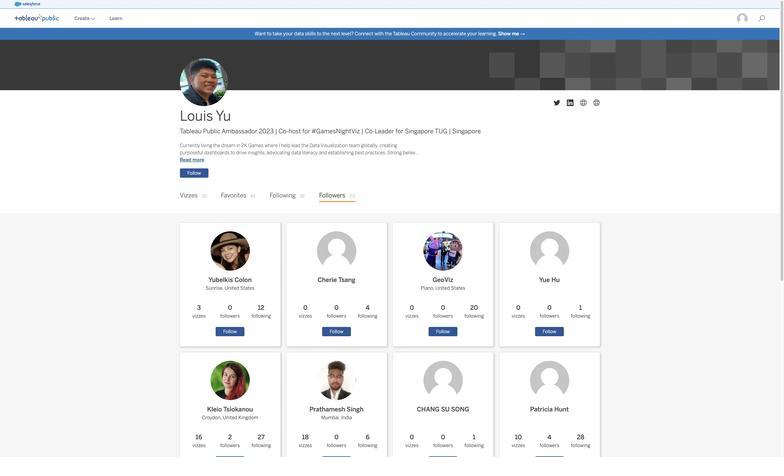 Task type: locate. For each thing, give the bounding box(es) containing it.
following
[[270, 192, 296, 199]]

0 horizontal spatial 4
[[366, 305, 370, 312]]

co-
[[279, 128, 289, 135], [365, 128, 375, 135]]

singh
[[347, 406, 364, 413]]

0 vertical spatial data
[[294, 31, 304, 37]]

for
[[302, 128, 310, 135], [396, 128, 404, 135]]

1 horizontal spatial 1
[[579, 305, 582, 312]]

dashboards
[[204, 150, 230, 156]]

4 inside 4 following
[[366, 305, 370, 312]]

take
[[273, 31, 282, 37]]

2 horizontal spatial |
[[449, 128, 451, 135]]

the up literacy
[[302, 143, 309, 149]]

2 states from the left
[[451, 286, 465, 291]]

avatar image for yubelkis colon image
[[210, 232, 250, 271]]

0 horizontal spatial states
[[240, 286, 254, 291]]

advocating
[[267, 150, 290, 156]]

co- up globally,
[[365, 128, 375, 135]]

community
[[411, 31, 437, 37]]

| right 'tug'
[[449, 128, 451, 135]]

host
[[289, 128, 301, 135]]

2 | from the left
[[361, 128, 363, 135]]

0 vertical spatial 1 following
[[571, 305, 590, 319]]

states for geoviz
[[451, 286, 465, 291]]

1 horizontal spatial states
[[451, 286, 465, 291]]

best
[[355, 150, 364, 156]]

1
[[579, 305, 582, 312], [473, 434, 476, 441]]

0 horizontal spatial 1 following
[[464, 434, 484, 449]]

1 vertical spatial data
[[291, 150, 301, 156]]

avatar image for geoviz image
[[423, 232, 463, 271]]

united down yubelkis colon
[[225, 286, 239, 291]]

colon
[[235, 277, 252, 284]]

lead
[[291, 143, 300, 149]]

prathamesh
[[310, 406, 345, 413]]

1 vertical spatial 1 following
[[464, 434, 484, 449]]

go to search image
[[751, 15, 772, 22]]

learning.
[[478, 31, 497, 37]]

3
[[197, 305, 201, 312]]

0 horizontal spatial |
[[275, 128, 277, 135]]

avatar image for cherie tsang image
[[317, 232, 356, 271]]

1 horizontal spatial co-
[[365, 128, 375, 135]]

yue
[[539, 277, 550, 284]]

literacy
[[302, 150, 318, 156]]

1 horizontal spatial singapore
[[452, 128, 481, 135]]

avatar image for prathamesh singh image
[[317, 361, 356, 400]]

united for kleio tsiokanou
[[223, 415, 237, 421]]

yue hu link
[[525, 227, 574, 285]]

believer
[[403, 150, 420, 156]]

kingdom
[[238, 415, 258, 421]]

read more
[[180, 157, 204, 163]]

skills
[[305, 31, 316, 37]]

vizzes
[[192, 313, 206, 319], [299, 313, 312, 319], [405, 313, 419, 319], [512, 313, 525, 319], [192, 443, 206, 449], [299, 443, 312, 449], [405, 443, 419, 449], [512, 443, 525, 449]]

data inside currently living the dream in 2k games where i help lead the data visualization team globally, creating purposeful dashboards to drive insights, advocating data literacy and establishing best practices. strong believer of narratives
[[291, 150, 301, 156]]

singapore left 'tug'
[[405, 128, 434, 135]]

creating
[[380, 143, 397, 149]]

more
[[193, 157, 204, 163]]

0 horizontal spatial for
[[302, 128, 310, 135]]

0 horizontal spatial co-
[[279, 128, 289, 135]]

i
[[279, 143, 280, 149]]

0 followers
[[220, 305, 240, 319], [327, 305, 346, 319], [433, 305, 453, 319], [540, 305, 559, 319], [327, 434, 346, 449], [433, 434, 453, 449]]

yubelkis colon
[[208, 277, 252, 284]]

to left 'take'
[[267, 31, 272, 37]]

me
[[512, 31, 519, 37]]

1 horizontal spatial |
[[361, 128, 363, 135]]

geoviz link
[[419, 227, 468, 285]]

united for yubelkis colon
[[225, 286, 239, 291]]

1 for from the left
[[302, 128, 310, 135]]

2
[[228, 434, 232, 441]]

leader
[[375, 128, 394, 135]]

0 vizzes for yue hu
[[512, 305, 525, 319]]

song
[[451, 406, 469, 413]]

6
[[366, 434, 370, 441]]

states for yubelkis colon
[[240, 286, 254, 291]]

your right 'take'
[[283, 31, 293, 37]]

0 horizontal spatial singapore
[[405, 128, 434, 135]]

with
[[374, 31, 384, 37]]

twitter.com image
[[554, 100, 560, 106]]

| right 2023
[[275, 128, 277, 135]]

1 singapore from the left
[[405, 128, 434, 135]]

help
[[281, 143, 290, 149]]

2 singapore from the left
[[452, 128, 481, 135]]

1 horizontal spatial 1 following
[[571, 305, 590, 319]]

to right skills
[[317, 31, 321, 37]]

0 vizzes
[[299, 305, 312, 319], [405, 305, 419, 319], [512, 305, 525, 319], [405, 434, 419, 449]]

hunt
[[554, 406, 569, 413]]

avatar image for yue hu image
[[530, 232, 569, 271]]

for right leader
[[396, 128, 404, 135]]

states down colon
[[240, 286, 254, 291]]

geoviz
[[433, 277, 453, 284]]

yu
[[216, 108, 231, 125]]

united for geoviz
[[435, 286, 450, 291]]

vizzes
[[180, 192, 198, 199]]

32
[[300, 194, 305, 199]]

1 co- from the left
[[279, 128, 289, 135]]

purposeful
[[180, 150, 203, 156]]

to down the dream
[[231, 150, 235, 156]]

1 vertical spatial 1
[[473, 434, 476, 441]]

20 following
[[464, 305, 484, 319]]

1 following for chang su song
[[464, 434, 484, 449]]

tableau up currently
[[180, 128, 202, 135]]

prathamesh singh
[[310, 406, 364, 413]]

49
[[250, 194, 255, 199]]

6 following
[[358, 434, 377, 449]]

4 for 4 following
[[366, 305, 370, 312]]

data
[[310, 143, 320, 149]]

your left learning.
[[467, 31, 477, 37]]

1 states from the left
[[240, 286, 254, 291]]

0 vertical spatial tableau
[[393, 31, 410, 37]]

singapore right 'tug'
[[452, 128, 481, 135]]

visualization
[[321, 143, 348, 149]]

currently living the dream in 2k games where i help lead the data visualization team globally, creating purposeful dashboards to drive insights, advocating data literacy and establishing best practices. strong believer of narratives
[[180, 143, 420, 163]]

united down geoviz
[[435, 286, 450, 291]]

0 horizontal spatial 1
[[473, 434, 476, 441]]

1 vertical spatial tableau
[[180, 128, 202, 135]]

data
[[294, 31, 304, 37], [291, 150, 301, 156]]

1 for yue hu
[[579, 305, 582, 312]]

croydon,
[[202, 415, 222, 421]]

follow button
[[180, 169, 209, 178], [216, 327, 244, 337], [322, 327, 351, 337], [429, 327, 457, 337], [535, 327, 564, 337]]

→
[[520, 31, 525, 37]]

1 horizontal spatial 4
[[548, 434, 552, 441]]

want to take your data skills to the next level? connect with the tableau community to accelerate your learning. show me →
[[255, 31, 525, 37]]

globally,
[[361, 143, 379, 149]]

co- up help
[[279, 128, 289, 135]]

louis
[[180, 108, 213, 125]]

data down lead
[[291, 150, 301, 156]]

data left skills
[[294, 31, 304, 37]]

show
[[498, 31, 511, 37]]

tableau right with
[[393, 31, 410, 37]]

for right host
[[302, 128, 310, 135]]

drive
[[236, 150, 247, 156]]

the right with
[[385, 31, 392, 37]]

states down geoviz
[[451, 286, 465, 291]]

states
[[240, 286, 254, 291], [451, 286, 465, 291]]

tableau
[[393, 31, 410, 37], [180, 128, 202, 135]]

1 vertical spatial 4
[[548, 434, 552, 441]]

of
[[180, 157, 184, 163]]

the up the "dashboards"
[[213, 143, 220, 149]]

#gamesnightviz
[[312, 128, 360, 135]]

0 vertical spatial 1
[[579, 305, 582, 312]]

united down kleio tsiokanou
[[223, 415, 237, 421]]

1 following for yue hu
[[571, 305, 590, 319]]

1 following
[[571, 305, 590, 319], [464, 434, 484, 449]]

| up globally,
[[361, 128, 363, 135]]

cherie tsang
[[318, 277, 355, 284]]

0 horizontal spatial your
[[283, 31, 293, 37]]

kleio
[[207, 406, 222, 413]]

0 horizontal spatial tableau
[[180, 128, 202, 135]]

1 horizontal spatial tableau
[[393, 31, 410, 37]]

1 horizontal spatial for
[[396, 128, 404, 135]]

louis yu
[[180, 108, 231, 125]]

united
[[225, 286, 239, 291], [435, 286, 450, 291], [223, 415, 237, 421]]

level?
[[341, 31, 354, 37]]

0 vertical spatial 4
[[366, 305, 370, 312]]

3 vizzes
[[192, 305, 206, 319]]

terry.turtle image
[[736, 13, 748, 25]]

cherie tsang link
[[312, 227, 361, 285]]

1 horizontal spatial your
[[467, 31, 477, 37]]

follow for 20
[[436, 329, 450, 335]]

4 inside the 4 followers
[[548, 434, 552, 441]]

avatar image for kleio tsiokanou image
[[210, 361, 250, 400]]



Task type: describe. For each thing, give the bounding box(es) containing it.
kleio tsiokanou link
[[202, 356, 258, 414]]

25
[[202, 194, 207, 199]]

27
[[258, 434, 265, 441]]

prathamesh singh link
[[310, 356, 364, 414]]

favorites
[[221, 192, 246, 199]]

27 following
[[251, 434, 271, 449]]

4 for 4 followers
[[548, 434, 552, 441]]

create
[[74, 16, 90, 21]]

1 for chang su song
[[473, 434, 476, 441]]

follow button for 20
[[429, 327, 457, 337]]

kleio tsiokanou
[[207, 406, 253, 413]]

to inside currently living the dream in 2k games where i help lead the data visualization team globally, creating purposeful dashboards to drive insights, advocating data literacy and establishing best practices. strong believer of narratives
[[231, 150, 235, 156]]

follow button for 1
[[535, 327, 564, 337]]

patricia hunt
[[530, 406, 569, 413]]

0 vizzes for chang su song
[[405, 434, 419, 449]]

avatar image
[[180, 58, 228, 106]]

strong
[[387, 150, 402, 156]]

2k
[[241, 143, 247, 149]]

india
[[341, 415, 352, 421]]

12 following
[[251, 305, 271, 319]]

tsang
[[338, 277, 355, 284]]

follow for 1
[[543, 329, 556, 335]]

living
[[201, 143, 212, 149]]

insights,
[[248, 150, 266, 156]]

create button
[[67, 9, 102, 28]]

croydon, united kingdom
[[202, 415, 258, 421]]

yue hu
[[539, 277, 560, 284]]

2 followers
[[220, 434, 240, 449]]

4 following
[[358, 305, 377, 319]]

connect
[[355, 31, 373, 37]]

currently
[[180, 143, 200, 149]]

28 following
[[571, 434, 590, 449]]

cherie
[[318, 277, 337, 284]]

2 for from the left
[[396, 128, 404, 135]]

0 vizzes for cherie tsang
[[299, 305, 312, 319]]

plano,
[[421, 286, 434, 291]]

in
[[236, 143, 240, 149]]

narratives
[[185, 157, 207, 163]]

the left next
[[323, 31, 330, 37]]

gamesnightviz.webflow.io image
[[593, 100, 600, 106]]

avatar image for patricia hunt image
[[530, 361, 569, 400]]

20
[[470, 305, 478, 312]]

linkedin.com image
[[567, 100, 573, 106]]

salesforce logo image
[[14, 2, 40, 7]]

follow button for 4
[[322, 327, 351, 337]]

hu
[[551, 277, 560, 284]]

dream
[[221, 143, 235, 149]]

where
[[265, 143, 278, 149]]

follow button for 12
[[216, 327, 244, 337]]

1 | from the left
[[275, 128, 277, 135]]

establishing
[[328, 150, 354, 156]]

learn link
[[102, 9, 130, 28]]

16 vizzes
[[192, 434, 206, 449]]

sunrise,
[[206, 286, 224, 291]]

12
[[258, 305, 264, 312]]

28
[[577, 434, 584, 441]]

avatar image for chang su song image
[[423, 361, 463, 400]]

mumbai, india
[[321, 415, 352, 421]]

read
[[180, 157, 191, 163]]

tsiokanou
[[223, 406, 253, 413]]

chang
[[417, 406, 440, 413]]

yubelkis colon link
[[206, 227, 255, 285]]

4 followers
[[540, 434, 559, 449]]

want
[[255, 31, 266, 37]]

sunrise, united states
[[206, 286, 254, 291]]

ambassador
[[222, 128, 257, 135]]

chang su song
[[417, 406, 469, 413]]

follow for 4
[[330, 329, 343, 335]]

10
[[515, 434, 522, 441]]

3 | from the left
[[449, 128, 451, 135]]

team
[[349, 143, 360, 149]]

logo image
[[14, 14, 59, 22]]

public
[[203, 128, 220, 135]]

practices.
[[365, 150, 386, 156]]

plano, united states
[[421, 286, 465, 291]]

yubelkis
[[208, 277, 233, 284]]

16
[[196, 434, 202, 441]]

chang su song link
[[417, 356, 469, 414]]

to left accelerate on the top of the page
[[438, 31, 442, 37]]

read more button
[[178, 157, 206, 163]]

next
[[331, 31, 340, 37]]

patricia
[[530, 406, 553, 413]]

211
[[350, 194, 355, 199]]

1 your from the left
[[283, 31, 293, 37]]

datavizninja.webflow.io image
[[580, 100, 587, 106]]

follow for 12
[[223, 329, 237, 335]]

games
[[248, 143, 264, 149]]

followers
[[319, 192, 345, 199]]

accelerate
[[443, 31, 466, 37]]

2 your from the left
[[467, 31, 477, 37]]

su
[[441, 406, 450, 413]]

2 co- from the left
[[365, 128, 375, 135]]

18 vizzes
[[299, 434, 312, 449]]



Task type: vqa. For each thing, say whether or not it's contained in the screenshot.


